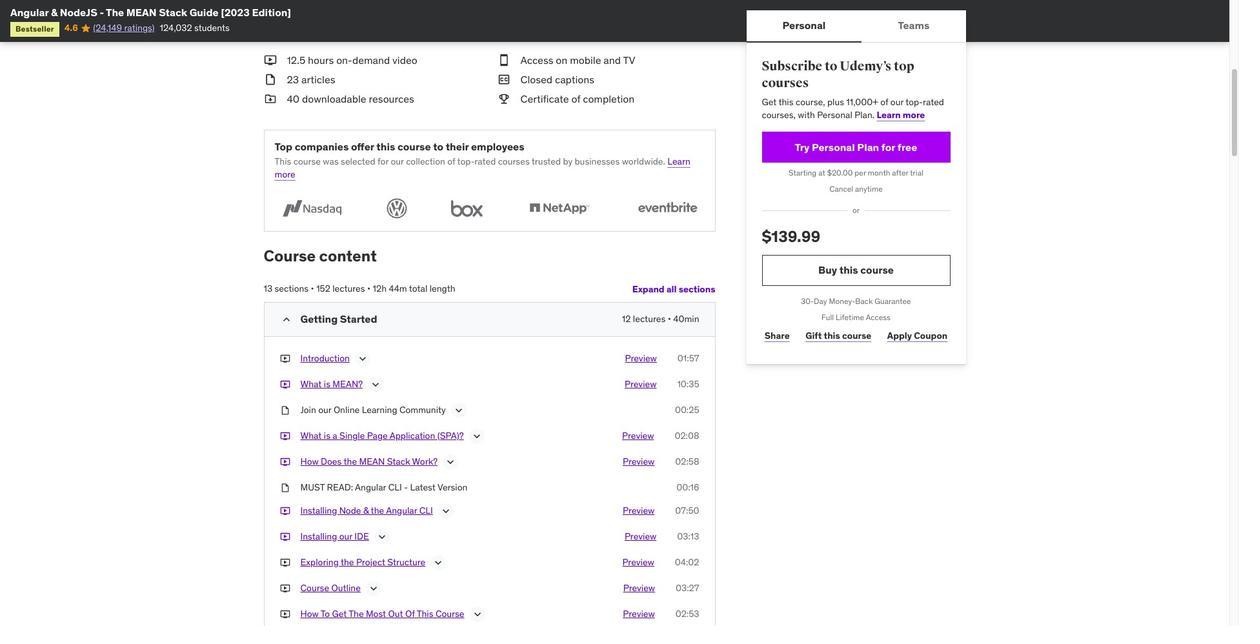 Task type: describe. For each thing, give the bounding box(es) containing it.
community
[[400, 404, 446, 416]]

what is mean?
[[301, 378, 363, 390]]

top companies offer this course to their employees
[[275, 140, 525, 153]]

full
[[822, 312, 834, 322]]

node
[[339, 505, 361, 516]]

what for what is mean?
[[301, 378, 322, 390]]

trial
[[911, 168, 924, 178]]

money-
[[829, 296, 856, 306]]

top- inside get this course, plus 11,000+ of our top-rated courses, with personal plan.
[[906, 96, 923, 108]]

share
[[765, 330, 790, 342]]

this right 'offer'
[[377, 140, 395, 153]]

bestseller
[[15, 24, 54, 34]]

does
[[321, 456, 342, 468]]

0 vertical spatial angular
[[10, 6, 49, 19]]

0 vertical spatial the
[[344, 456, 357, 468]]

plus
[[828, 96, 845, 108]]

anytime
[[856, 184, 883, 194]]

1 vertical spatial &
[[363, 505, 369, 516]]

employees
[[471, 140, 525, 153]]

project
[[356, 556, 385, 568]]

preview for 02:08
[[623, 430, 654, 442]]

our inside get this course, plus 11,000+ of our top-rated courses, with personal plan.
[[891, 96, 904, 108]]

30-day money-back guarantee full lifetime access
[[802, 296, 912, 322]]

buy this course button
[[762, 255, 951, 286]]

show lecture description image for 00:25
[[453, 404, 465, 417]]

23 articles
[[287, 73, 335, 86]]

exploring the project structure
[[301, 556, 426, 568]]

teams
[[899, 19, 930, 32]]

guide
[[190, 6, 219, 19]]

• for 13
[[311, 283, 314, 295]]

application
[[390, 430, 435, 442]]

apply coupon button
[[885, 323, 951, 349]]

(24,149 ratings)
[[93, 22, 155, 34]]

out
[[388, 608, 403, 620]]

1 sections from the left
[[275, 283, 309, 295]]

closed
[[521, 73, 553, 86]]

completion
[[583, 93, 635, 106]]

a
[[333, 430, 338, 442]]

show lecture description image for installing our ide
[[376, 531, 389, 543]]

course for course content
[[264, 246, 316, 266]]

access inside 30-day money-back guarantee full lifetime access
[[866, 312, 891, 322]]

guarantee
[[875, 296, 912, 306]]

1 xsmall image from the top
[[280, 353, 290, 365]]

1 vertical spatial the
[[371, 505, 384, 516]]

personal inside button
[[783, 19, 826, 32]]

learn for top companies offer this course to their employees
[[668, 156, 691, 167]]

closed captions
[[521, 73, 595, 86]]

started
[[340, 313, 377, 325]]

ide
[[355, 531, 369, 542]]

selected
[[341, 156, 376, 167]]

installing for installing our ide
[[301, 531, 337, 542]]

this right gift
[[824, 330, 841, 342]]

course,
[[796, 96, 826, 108]]

eventbrite image
[[631, 196, 705, 221]]

(24,149
[[93, 22, 122, 34]]

more for subscribe to udemy's top courses
[[903, 109, 926, 121]]

tab list containing personal
[[747, 10, 966, 43]]

show lecture description image for 02:53
[[471, 608, 484, 621]]

23
[[287, 73, 299, 86]]

show lecture description image for what is mean?
[[369, 378, 382, 391]]

length
[[430, 283, 456, 295]]

by
[[563, 156, 573, 167]]

exploring the project structure button
[[301, 556, 426, 572]]

try personal plan for free link
[[762, 132, 951, 163]]

01:57
[[678, 353, 700, 364]]

1 vertical spatial mean
[[359, 456, 385, 468]]

preview for 07:50
[[623, 505, 655, 516]]

get this course, plus 11,000+ of our top-rated courses, with personal plan.
[[762, 96, 945, 121]]

course up hours
[[298, 25, 348, 45]]

companies
[[295, 140, 349, 153]]

how does the mean stack work?
[[301, 456, 438, 468]]

per
[[855, 168, 867, 178]]

0 horizontal spatial for
[[378, 156, 389, 167]]

course inside button
[[436, 608, 465, 620]]

preview for 02:53
[[623, 608, 655, 620]]

mobile
[[570, 53, 602, 66]]

collection
[[406, 156, 446, 167]]

getting started
[[301, 313, 377, 325]]

1 horizontal spatial cli
[[420, 505, 433, 516]]

expand
[[633, 283, 665, 295]]

angular & nodejs - the mean stack guide [2023 edition]
[[10, 6, 291, 19]]

offer
[[351, 140, 374, 153]]

$139.99 buy this course
[[762, 227, 894, 277]]

learning
[[362, 404, 397, 416]]

udemy's
[[840, 58, 892, 74]]

our left ide
[[339, 531, 353, 542]]

course inside $139.99 buy this course
[[861, 264, 894, 277]]

learn more link for subscribe to udemy's top courses
[[877, 109, 926, 121]]

single
[[340, 430, 365, 442]]

course outline button
[[301, 582, 361, 598]]

0 horizontal spatial of
[[448, 156, 456, 167]]

learn more for subscribe to udemy's top courses
[[877, 109, 926, 121]]

0 vertical spatial cli
[[389, 482, 402, 493]]

1 horizontal spatial •
[[367, 283, 371, 295]]

0 horizontal spatial &
[[51, 6, 58, 19]]

with
[[798, 109, 815, 121]]

downloadable
[[302, 93, 367, 106]]

tv
[[623, 53, 636, 66]]

this inside get this course, plus 11,000+ of our top-rated courses, with personal plan.
[[779, 96, 794, 108]]

expand all sections
[[633, 283, 716, 295]]

course down lifetime
[[843, 330, 872, 342]]

gift this course link
[[803, 323, 875, 349]]

starting
[[789, 168, 817, 178]]

personal inside get this course, plus 11,000+ of our top-rated courses, with personal plan.
[[818, 109, 853, 121]]

10:35
[[678, 378, 700, 390]]

total
[[409, 283, 428, 295]]

and
[[604, 53, 621, 66]]

version
[[438, 482, 468, 493]]

top
[[894, 58, 915, 74]]

box image
[[445, 196, 489, 221]]

personal button
[[747, 10, 862, 41]]

[2023
[[221, 6, 250, 19]]

to
[[321, 608, 330, 620]]

(spa)?
[[438, 430, 464, 442]]

lifetime
[[836, 312, 865, 322]]

this for this course was selected for our collection of top-rated courses trusted by businesses worldwide.
[[275, 156, 291, 167]]

nodejs
[[60, 6, 97, 19]]

teams button
[[862, 10, 966, 41]]

show lecture description image for 03:27
[[367, 582, 380, 595]]

1 vertical spatial angular
[[355, 482, 386, 493]]

our right join at the left of page
[[318, 404, 332, 416]]

1 horizontal spatial stack
[[387, 456, 410, 468]]

introduction
[[301, 353, 350, 364]]

the inside button
[[349, 608, 364, 620]]

12
[[622, 313, 631, 325]]

captions
[[555, 73, 595, 86]]



Task type: vqa. For each thing, say whether or not it's contained in the screenshot.


Task type: locate. For each thing, give the bounding box(es) containing it.
preview left 07:50
[[623, 505, 655, 516]]

3 xsmall image from the top
[[280, 430, 290, 443]]

their
[[446, 140, 469, 153]]

xsmall image left 'course outline'
[[280, 582, 290, 595]]

stack up 124,032
[[159, 6, 187, 19]]

video
[[393, 53, 418, 66]]

coupon
[[915, 330, 948, 342]]

0 horizontal spatial top-
[[458, 156, 475, 167]]

show lecture description image
[[369, 378, 382, 391], [440, 505, 453, 518], [376, 531, 389, 543], [432, 556, 445, 569]]

edition]
[[252, 6, 291, 19]]

to
[[825, 58, 838, 74], [433, 140, 444, 153]]

plan
[[858, 141, 880, 154]]

mean
[[126, 6, 157, 19], [359, 456, 385, 468]]

0 horizontal spatial access
[[521, 53, 554, 66]]

what left the a
[[301, 430, 322, 442]]

1 horizontal spatial more
[[903, 109, 926, 121]]

day
[[814, 296, 828, 306]]

0 horizontal spatial rated
[[475, 156, 496, 167]]

mean up ratings)
[[126, 6, 157, 19]]

sections right all
[[679, 283, 716, 295]]

courses down employees
[[498, 156, 530, 167]]

1 vertical spatial to
[[433, 140, 444, 153]]

2 is from the top
[[324, 430, 331, 442]]

2 vertical spatial this
[[417, 608, 434, 620]]

how left does
[[301, 456, 319, 468]]

of down captions in the left top of the page
[[572, 93, 581, 106]]

course
[[264, 246, 316, 266], [301, 582, 329, 594], [436, 608, 465, 620]]

0 horizontal spatial sections
[[275, 283, 309, 295]]

angular down must read: angular cli - latest version
[[386, 505, 417, 516]]

1 vertical spatial get
[[332, 608, 347, 620]]

all
[[667, 283, 677, 295]]

xsmall image left must
[[280, 482, 290, 494]]

courses down the subscribe
[[762, 75, 809, 91]]

small image for access on mobile and tv
[[498, 53, 510, 67]]

show lecture description image for preview
[[356, 353, 369, 366]]

top
[[275, 140, 293, 153]]

0 vertical spatial the
[[106, 6, 124, 19]]

1 horizontal spatial get
[[762, 96, 777, 108]]

1 vertical spatial rated
[[475, 156, 496, 167]]

preview left 03:13
[[625, 531, 657, 542]]

to inside subscribe to udemy's top courses
[[825, 58, 838, 74]]

learn right worldwide.
[[668, 156, 691, 167]]

this
[[264, 25, 295, 45], [275, 156, 291, 167], [417, 608, 434, 620]]

content
[[319, 246, 377, 266]]

installing
[[301, 505, 337, 516], [301, 531, 337, 542]]

learn
[[877, 109, 901, 121], [668, 156, 691, 167]]

this right buy
[[840, 264, 859, 277]]

installing our ide
[[301, 531, 369, 542]]

installing up exploring
[[301, 531, 337, 542]]

0 vertical spatial more
[[903, 109, 926, 121]]

1 horizontal spatial the
[[349, 608, 364, 620]]

1 vertical spatial for
[[378, 156, 389, 167]]

the left project
[[341, 556, 354, 568]]

of right 11,000+
[[881, 96, 889, 108]]

ratings)
[[124, 22, 155, 34]]

of inside get this course, plus 11,000+ of our top-rated courses, with personal plan.
[[881, 96, 889, 108]]

xsmall image for what is a single page application (spa)?
[[280, 430, 290, 443]]

12.5 hours on-demand video
[[287, 53, 418, 66]]

0 vertical spatial top-
[[906, 96, 923, 108]]

2 vertical spatial angular
[[386, 505, 417, 516]]

course up back
[[861, 264, 894, 277]]

lectures
[[333, 283, 365, 295], [633, 313, 666, 325]]

course up the 13
[[264, 246, 316, 266]]

5 xsmall image from the top
[[280, 505, 290, 517]]

show lecture description image right structure
[[432, 556, 445, 569]]

learn more
[[877, 109, 926, 121], [275, 156, 691, 180]]

to left 'udemy's'
[[825, 58, 838, 74]]

cli down latest
[[420, 505, 433, 516]]

course down companies
[[294, 156, 321, 167]]

the left most
[[349, 608, 364, 620]]

2 vertical spatial course
[[436, 608, 465, 620]]

includes:
[[352, 25, 419, 45]]

0 vertical spatial this
[[264, 25, 295, 45]]

show lecture description image up join our online learning community on the left of page
[[369, 378, 382, 391]]

after
[[893, 168, 909, 178]]

preview left 10:35
[[625, 378, 657, 390]]

cli left latest
[[389, 482, 402, 493]]

152
[[317, 283, 331, 295]]

0 vertical spatial access
[[521, 53, 554, 66]]

course content
[[264, 246, 377, 266]]

1 horizontal spatial access
[[866, 312, 891, 322]]

0 vertical spatial lectures
[[333, 283, 365, 295]]

online
[[334, 404, 360, 416]]

0 vertical spatial learn
[[877, 109, 901, 121]]

the up (24,149
[[106, 6, 124, 19]]

1 is from the top
[[324, 378, 331, 390]]

preview left 02:58
[[623, 456, 655, 468]]

5 xsmall image from the top
[[280, 608, 290, 621]]

latest
[[410, 482, 436, 493]]

how for how does the mean stack work?
[[301, 456, 319, 468]]

& right the 'node'
[[363, 505, 369, 516]]

the
[[344, 456, 357, 468], [371, 505, 384, 516], [341, 556, 354, 568]]

0 vertical spatial is
[[324, 378, 331, 390]]

0 vertical spatial get
[[762, 96, 777, 108]]

1 horizontal spatial mean
[[359, 456, 385, 468]]

apply
[[888, 330, 913, 342]]

1 vertical spatial what
[[301, 430, 322, 442]]

how inside button
[[301, 608, 319, 620]]

1 vertical spatial stack
[[387, 456, 410, 468]]

0 vertical spatial for
[[882, 141, 896, 154]]

for down top companies offer this course to their employees
[[378, 156, 389, 167]]

get inside button
[[332, 608, 347, 620]]

1 vertical spatial installing
[[301, 531, 337, 542]]

what is a single page application (spa)?
[[301, 430, 464, 442]]

0 horizontal spatial stack
[[159, 6, 187, 19]]

0 horizontal spatial learn more
[[275, 156, 691, 180]]

more up free
[[903, 109, 926, 121]]

0 vertical spatial installing
[[301, 505, 337, 516]]

more inside learn more
[[275, 168, 296, 180]]

small image
[[264, 53, 277, 67], [498, 53, 510, 67], [264, 72, 277, 87], [498, 72, 510, 87], [264, 92, 277, 106], [280, 313, 293, 326]]

the inside button
[[341, 556, 354, 568]]

0 horizontal spatial learn more link
[[275, 156, 691, 180]]

installing for installing node & the angular cli
[[301, 505, 337, 516]]

1 how from the top
[[301, 456, 319, 468]]

1 horizontal spatial courses
[[762, 75, 809, 91]]

share button
[[762, 323, 793, 349]]

0 vertical spatial courses
[[762, 75, 809, 91]]

worldwide.
[[622, 156, 666, 167]]

nasdaq image
[[275, 196, 349, 221]]

1 horizontal spatial lectures
[[633, 313, 666, 325]]

course for course outline
[[301, 582, 329, 594]]

courses inside subscribe to udemy's top courses
[[762, 75, 809, 91]]

12h 44m
[[373, 283, 407, 295]]

hours
[[308, 53, 334, 66]]

most
[[366, 608, 386, 620]]

learn more up free
[[877, 109, 926, 121]]

top- down their
[[458, 156, 475, 167]]

this down top
[[275, 156, 291, 167]]

learn for subscribe to udemy's top courses
[[877, 109, 901, 121]]

sections right the 13
[[275, 283, 309, 295]]

volkswagen image
[[383, 196, 411, 221]]

angular up bestseller
[[10, 6, 49, 19]]

this inside button
[[417, 608, 434, 620]]

must read: angular cli - latest version
[[301, 482, 468, 493]]

certificate of completion
[[521, 93, 635, 106]]

more down top
[[275, 168, 296, 180]]

preview
[[625, 353, 657, 364], [625, 378, 657, 390], [623, 430, 654, 442], [623, 456, 655, 468], [623, 505, 655, 516], [625, 531, 657, 542], [623, 556, 655, 568], [624, 582, 655, 594], [623, 608, 655, 620]]

preview left 02:53
[[623, 608, 655, 620]]

mean?
[[333, 378, 363, 390]]

xsmall image for 02:53
[[280, 608, 290, 621]]

what up join at the left of page
[[301, 378, 322, 390]]

1 vertical spatial courses
[[498, 156, 530, 167]]

learn inside learn more
[[668, 156, 691, 167]]

0 horizontal spatial -
[[100, 6, 104, 19]]

1 horizontal spatial learn
[[877, 109, 901, 121]]

this up courses,
[[779, 96, 794, 108]]

0 horizontal spatial cli
[[389, 482, 402, 493]]

• for 12
[[668, 313, 671, 325]]

stack
[[159, 6, 187, 19], [387, 456, 410, 468]]

installing node & the angular cli
[[301, 505, 433, 516]]

1 vertical spatial access
[[866, 312, 891, 322]]

1 horizontal spatial -
[[404, 482, 408, 493]]

is left the a
[[324, 430, 331, 442]]

rated
[[923, 96, 945, 108], [475, 156, 496, 167]]

our down top companies offer this course to their employees
[[391, 156, 404, 167]]

show lecture description image for 02:08
[[471, 430, 483, 443]]

0 vertical spatial learn more
[[877, 109, 926, 121]]

the right does
[[344, 456, 357, 468]]

preview for 02:58
[[623, 456, 655, 468]]

personal up the subscribe
[[783, 19, 826, 32]]

xsmall image
[[280, 404, 290, 417], [280, 482, 290, 494], [280, 531, 290, 543], [280, 582, 290, 595], [280, 608, 290, 621]]

1 vertical spatial -
[[404, 482, 408, 493]]

show lecture description image down version
[[440, 505, 453, 518]]

2 vertical spatial personal
[[812, 141, 855, 154]]

how left to on the bottom left of the page
[[301, 608, 319, 620]]

1 horizontal spatial of
[[572, 93, 581, 106]]

sections inside expand all sections dropdown button
[[679, 283, 716, 295]]

1 vertical spatial personal
[[818, 109, 853, 121]]

4 xsmall image from the top
[[280, 456, 290, 469]]

0 horizontal spatial courses
[[498, 156, 530, 167]]

personal down plus
[[818, 109, 853, 121]]

more for top companies offer this course to their employees
[[275, 168, 296, 180]]

2 vertical spatial the
[[341, 556, 354, 568]]

04:02
[[675, 556, 700, 568]]

gift
[[806, 330, 822, 342]]

lectures right 12
[[633, 313, 666, 325]]

stack left work? at the bottom left of page
[[387, 456, 410, 468]]

outline
[[332, 582, 361, 594]]

small image for 12.5 hours on-demand video
[[264, 53, 277, 67]]

access up closed
[[521, 53, 554, 66]]

small image for 23 articles
[[264, 72, 277, 87]]

is for a
[[324, 430, 331, 442]]

personal up $20.00
[[812, 141, 855, 154]]

month
[[868, 168, 891, 178]]

1 vertical spatial learn more
[[275, 156, 691, 180]]

1 vertical spatial this
[[275, 156, 291, 167]]

getting
[[301, 313, 338, 325]]

1 horizontal spatial sections
[[679, 283, 716, 295]]

2 what from the top
[[301, 430, 322, 442]]

at
[[819, 168, 826, 178]]

0 horizontal spatial more
[[275, 168, 296, 180]]

12 lectures • 40min
[[622, 313, 700, 325]]

1 horizontal spatial &
[[363, 505, 369, 516]]

xsmall image for 03:27
[[280, 582, 290, 595]]

top- down 'top'
[[906, 96, 923, 108]]

try
[[795, 141, 810, 154]]

1 horizontal spatial top-
[[906, 96, 923, 108]]

2 sections from the left
[[679, 283, 716, 295]]

0 vertical spatial course
[[264, 246, 316, 266]]

netapp image
[[522, 196, 597, 221]]

this down edition]
[[264, 25, 295, 45]]

xsmall image
[[280, 353, 290, 365], [280, 378, 290, 391], [280, 430, 290, 443], [280, 456, 290, 469], [280, 505, 290, 517], [280, 556, 290, 569]]

preview left 02:08
[[623, 430, 654, 442]]

installing down must
[[301, 505, 337, 516]]

preview down 12
[[625, 353, 657, 364]]

learn more link for top companies offer this course to their employees
[[275, 156, 691, 180]]

02:58
[[676, 456, 700, 468]]

00:25
[[675, 404, 700, 416]]

tab list
[[747, 10, 966, 43]]

• left 152
[[311, 283, 314, 295]]

0 horizontal spatial •
[[311, 283, 314, 295]]

xsmall image for what is mean?
[[280, 378, 290, 391]]

1 horizontal spatial for
[[882, 141, 896, 154]]

1 vertical spatial the
[[349, 608, 364, 620]]

2 horizontal spatial •
[[668, 313, 671, 325]]

mean down page
[[359, 456, 385, 468]]

0 horizontal spatial learn
[[668, 156, 691, 167]]

show lecture description image right ide
[[376, 531, 389, 543]]

how to get the most out of this course button
[[301, 608, 465, 624]]

2 xsmall image from the top
[[280, 378, 290, 391]]

xsmall image for installing node & the angular cli
[[280, 505, 290, 517]]

2 xsmall image from the top
[[280, 482, 290, 494]]

124,032
[[160, 22, 192, 34]]

how for how to get the most out of this course
[[301, 608, 319, 620]]

is
[[324, 378, 331, 390], [324, 430, 331, 442]]

this for this course includes:
[[264, 25, 295, 45]]

page
[[367, 430, 388, 442]]

learn more down employees
[[275, 156, 691, 180]]

0 vertical spatial personal
[[783, 19, 826, 32]]

lectures right 152
[[333, 283, 365, 295]]

& left nodejs
[[51, 6, 58, 19]]

1 what from the top
[[301, 378, 322, 390]]

get up courses,
[[762, 96, 777, 108]]

businesses
[[575, 156, 620, 167]]

2 how from the top
[[301, 608, 319, 620]]

is for mean?
[[324, 378, 331, 390]]

show lecture description image
[[356, 353, 369, 366], [453, 404, 465, 417], [471, 430, 483, 443], [444, 456, 457, 469], [367, 582, 380, 595], [471, 608, 484, 621]]

exploring
[[301, 556, 339, 568]]

0 vertical spatial learn more link
[[877, 109, 926, 121]]

course up collection
[[398, 140, 431, 153]]

xsmall image for how does the mean stack work?
[[280, 456, 290, 469]]

back
[[856, 296, 873, 306]]

4 xsmall image from the top
[[280, 582, 290, 595]]

on-
[[337, 53, 353, 66]]

2 installing from the top
[[301, 531, 337, 542]]

this right the of at the bottom left
[[417, 608, 434, 620]]

1 vertical spatial top-
[[458, 156, 475, 167]]

1 horizontal spatial learn more
[[877, 109, 926, 121]]

1 vertical spatial is
[[324, 430, 331, 442]]

more
[[903, 109, 926, 121], [275, 168, 296, 180]]

1 vertical spatial more
[[275, 168, 296, 180]]

or
[[853, 205, 860, 215]]

0 vertical spatial &
[[51, 6, 58, 19]]

0 horizontal spatial the
[[106, 6, 124, 19]]

the
[[106, 6, 124, 19], [349, 608, 364, 620]]

xsmall image for 00:25
[[280, 404, 290, 417]]

1 horizontal spatial to
[[825, 58, 838, 74]]

1 vertical spatial cli
[[420, 505, 433, 516]]

access down back
[[866, 312, 891, 322]]

0 horizontal spatial mean
[[126, 6, 157, 19]]

1 vertical spatial lectures
[[633, 313, 666, 325]]

0 vertical spatial rated
[[923, 96, 945, 108]]

preview left 04:02 at the bottom
[[623, 556, 655, 568]]

plan.
[[855, 109, 875, 121]]

1 vertical spatial learn more link
[[275, 156, 691, 180]]

0 vertical spatial -
[[100, 6, 104, 19]]

our
[[891, 96, 904, 108], [391, 156, 404, 167], [318, 404, 332, 416], [339, 531, 353, 542]]

0 vertical spatial what
[[301, 378, 322, 390]]

gift this course
[[806, 330, 872, 342]]

preview for 04:02
[[623, 556, 655, 568]]

learn more link down employees
[[275, 156, 691, 180]]

• left 40min
[[668, 313, 671, 325]]

learn right plan.
[[877, 109, 901, 121]]

xsmall image left installing our ide
[[280, 531, 290, 543]]

6 xsmall image from the top
[[280, 556, 290, 569]]

for left free
[[882, 141, 896, 154]]

is left "mean?"
[[324, 378, 331, 390]]

- left latest
[[404, 482, 408, 493]]

try personal plan for free
[[795, 141, 918, 154]]

introduction button
[[301, 353, 350, 368]]

xsmall image left to on the bottom left of the page
[[280, 608, 290, 621]]

what for what is a single page application (spa)?
[[301, 430, 322, 442]]

join
[[301, 404, 316, 416]]

1 installing from the top
[[301, 505, 337, 516]]

the down must read: angular cli - latest version
[[371, 505, 384, 516]]

show lecture description image for 02:58
[[444, 456, 457, 469]]

work?
[[412, 456, 438, 468]]

buy
[[819, 264, 838, 277]]

0 horizontal spatial to
[[433, 140, 444, 153]]

course right the of at the bottom left
[[436, 608, 465, 620]]

preview for 03:27
[[624, 582, 655, 594]]

get inside get this course, plus 11,000+ of our top-rated courses, with personal plan.
[[762, 96, 777, 108]]

preview left 03:27
[[624, 582, 655, 594]]

xsmall image left join at the left of page
[[280, 404, 290, 417]]

0 horizontal spatial get
[[332, 608, 347, 620]]

0 horizontal spatial lectures
[[333, 283, 365, 295]]

this course includes:
[[264, 25, 419, 45]]

learn more for top companies offer this course to their employees
[[275, 156, 691, 180]]

this inside $139.99 buy this course
[[840, 264, 859, 277]]

1 vertical spatial learn
[[668, 156, 691, 167]]

xsmall image for 00:16
[[280, 482, 290, 494]]

free
[[898, 141, 918, 154]]

1 xsmall image from the top
[[280, 404, 290, 417]]

course
[[298, 25, 348, 45], [398, 140, 431, 153], [294, 156, 321, 167], [861, 264, 894, 277], [843, 330, 872, 342]]

1 vertical spatial course
[[301, 582, 329, 594]]

courses,
[[762, 109, 796, 121]]

access on mobile and tv
[[521, 53, 636, 66]]

to left their
[[433, 140, 444, 153]]

2 horizontal spatial of
[[881, 96, 889, 108]]

course down exploring
[[301, 582, 329, 594]]

1 horizontal spatial learn more link
[[877, 109, 926, 121]]

apply coupon
[[888, 330, 948, 342]]

small image for closed captions
[[498, 72, 510, 87]]

learn more link up free
[[877, 109, 926, 121]]

0 vertical spatial mean
[[126, 6, 157, 19]]

3 xsmall image from the top
[[280, 531, 290, 543]]

xsmall image for preview
[[280, 531, 290, 543]]

• left 12h 44m
[[367, 283, 371, 295]]

show lecture description image for installing node & the angular cli
[[440, 505, 453, 518]]

angular up installing node & the angular cli
[[355, 482, 386, 493]]

rated inside get this course, plus 11,000+ of our top-rated courses, with personal plan.
[[923, 96, 945, 108]]

0 vertical spatial to
[[825, 58, 838, 74]]

1 horizontal spatial rated
[[923, 96, 945, 108]]

of down their
[[448, 156, 456, 167]]

top-
[[906, 96, 923, 108], [458, 156, 475, 167]]

course inside "button"
[[301, 582, 329, 594]]

our right 11,000+
[[891, 96, 904, 108]]

-
[[100, 6, 104, 19], [404, 482, 408, 493]]

get right to on the bottom left of the page
[[332, 608, 347, 620]]

small image
[[498, 92, 510, 106]]

- up (24,149
[[100, 6, 104, 19]]

0 vertical spatial stack
[[159, 6, 187, 19]]

small image for 40 downloadable resources
[[264, 92, 277, 106]]



